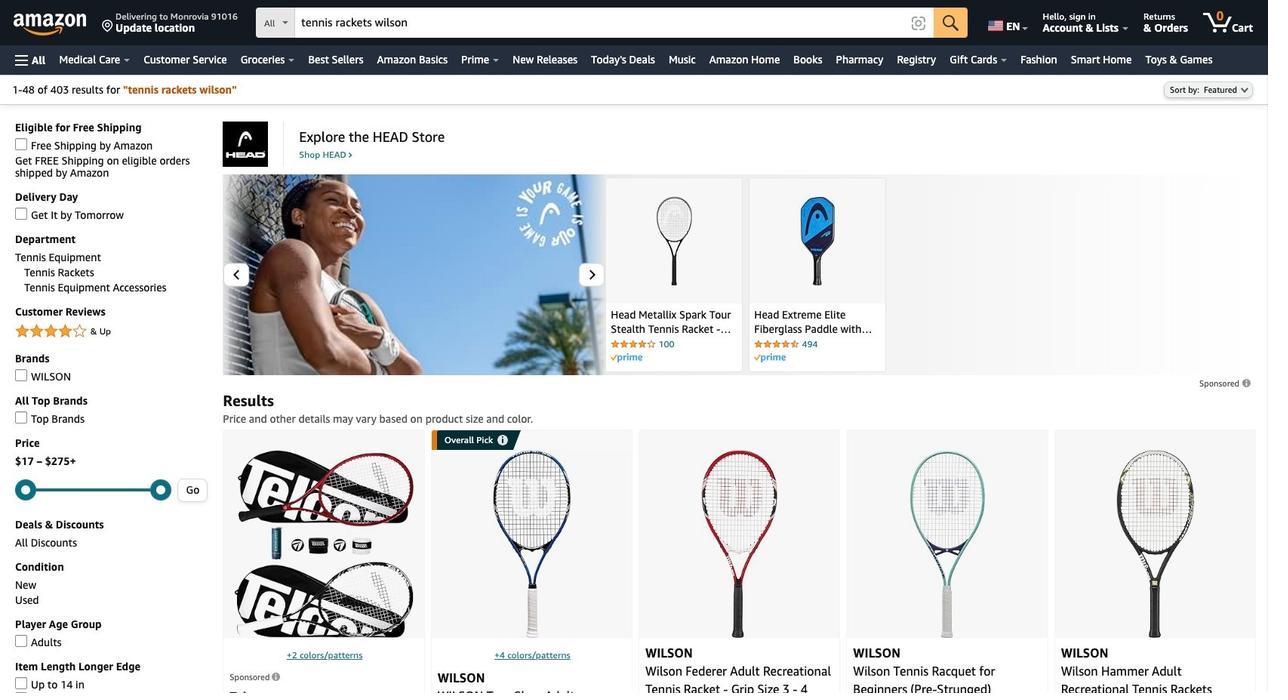 Task type: vqa. For each thing, say whether or not it's contained in the screenshot.
wilson hammer adult recreational tennis rackets IMAGE
yes



Task type: describe. For each thing, give the bounding box(es) containing it.
wilson tour slam adult recreational tennis rackets image
[[493, 450, 571, 638]]

2 eligible for prime. image from the left
[[755, 354, 786, 363]]

1 checkbox image from the top
[[15, 139, 27, 151]]

4 stars & up element
[[15, 323, 208, 341]]

sponsored ad - teloon tennis rackets for adults 2 pcs recreational -27 inch tennis racquet for men and women college stude... image
[[234, 450, 414, 638]]

none search field inside "navigation" navigation
[[256, 8, 968, 39]]

wilson hammer adult recreational tennis rackets image
[[1116, 450, 1195, 638]]



Task type: locate. For each thing, give the bounding box(es) containing it.
None search field
[[256, 8, 968, 39]]

1 vertical spatial checkbox image
[[15, 693, 27, 693]]

amazon image
[[14, 14, 87, 36]]

3 checkbox image from the top
[[15, 412, 27, 424]]

5 checkbox image from the top
[[15, 678, 27, 690]]

0 vertical spatial checkbox image
[[15, 370, 27, 382]]

4 checkbox image from the top
[[15, 635, 27, 647]]

checkbox image
[[15, 139, 27, 151], [15, 208, 27, 220], [15, 412, 27, 424], [15, 635, 27, 647], [15, 678, 27, 690]]

0 horizontal spatial eligible for prime. image
[[611, 354, 643, 363]]

None submit
[[934, 8, 968, 38]]

None range field
[[15, 489, 171, 492], [15, 489, 171, 492], [15, 489, 171, 492], [15, 489, 171, 492]]

none submit inside search field
[[934, 8, 968, 38]]

wilson tennis racquet for beginners (pre-strunged) image
[[910, 450, 986, 638]]

navigation navigation
[[0, 0, 1269, 75]]

Search Amazon text field
[[295, 8, 904, 37]]

Submit price range submit
[[178, 479, 207, 501]]

dropdown image
[[1241, 87, 1249, 93]]

eligible for prime. image
[[611, 354, 643, 363], [755, 354, 786, 363]]

wilson federer adult recreational tennis racket - grip size 3 - 4 3/8", red/white/black image
[[702, 450, 778, 638]]

1 checkbox image from the top
[[15, 370, 27, 382]]

2 checkbox image from the top
[[15, 693, 27, 693]]

checkbox image
[[15, 370, 27, 382], [15, 693, 27, 693]]

2 checkbox image from the top
[[15, 208, 27, 220]]

1 horizontal spatial eligible for prime. image
[[755, 354, 786, 363]]

1 eligible for prime. image from the left
[[611, 354, 643, 363]]



